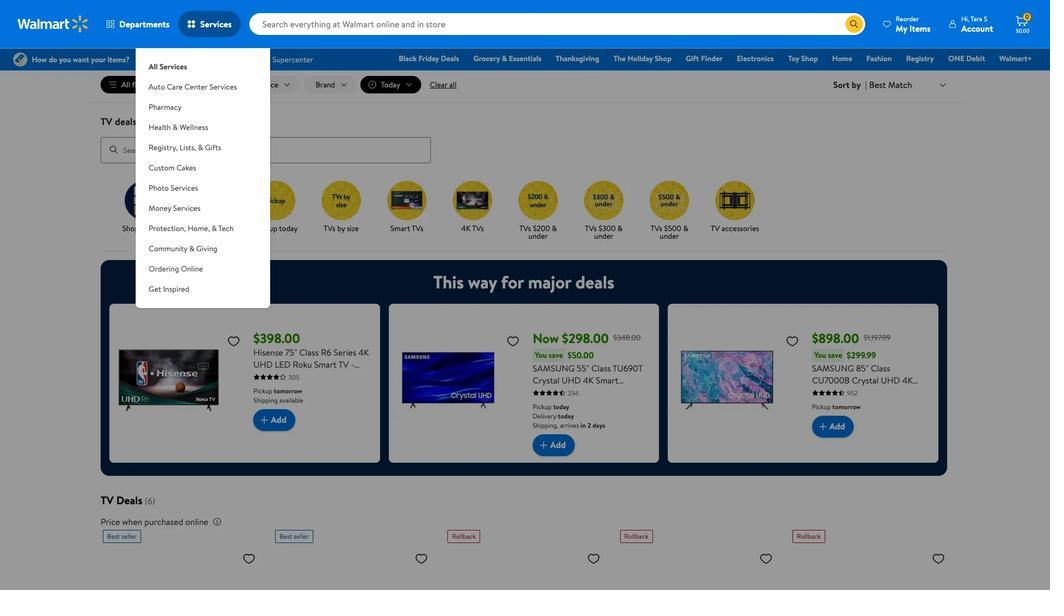 Task type: vqa. For each thing, say whether or not it's contained in the screenshot.
Cappuccino for Vanilla,
no



Task type: describe. For each thing, give the bounding box(es) containing it.
vizio 50" class v-series 4k uhd led smart tv v505-j09 image
[[103, 548, 260, 591]]

hisense
[[253, 347, 283, 359]]

tvs for tvs $200 & under
[[519, 223, 531, 234]]

the
[[614, 53, 626, 64]]

smart inside 'link'
[[390, 223, 410, 234]]

sort
[[834, 79, 850, 91]]

add to favorites list, lg 70" class 4k uhd 2160p webos smart tv - 70uq7070zud image
[[760, 552, 773, 566]]

checks.
[[520, 24, 540, 33]]

tech
[[218, 223, 234, 234]]

home,
[[188, 223, 210, 234]]

ordering online button
[[136, 259, 270, 280]]

this
[[434, 270, 464, 294]]

delivery
[[533, 412, 556, 421]]

(new) for $398.00
[[296, 371, 319, 383]]

grocery
[[473, 53, 500, 64]]

un85cu7000bxza
[[812, 399, 888, 411]]

rollback for "lg 70" class 4k uhd 2160p webos smart tv - 70uq7070zud" image
[[625, 532, 649, 541]]

available inside pickup tomorrow shipping available
[[279, 396, 303, 405]]

fashion link
[[862, 53, 897, 65]]

pick up today link
[[247, 181, 304, 234]]

4k tvs image
[[453, 181, 492, 220]]

ordering
[[149, 264, 179, 275]]

& inside dropdown button
[[212, 223, 217, 234]]

custom cakes button
[[136, 158, 270, 178]]

add for now $298.00
[[550, 440, 566, 452]]

75r6030k
[[253, 371, 294, 383]]

4k tvs link
[[444, 181, 501, 234]]

may
[[578, 24, 590, 33]]

tvs by size link
[[313, 181, 370, 234]]

you for now $298.00
[[535, 350, 547, 361]]

auto care center services button
[[136, 77, 270, 97]]

tu690t
[[613, 362, 643, 375]]

the holiday shop
[[614, 53, 672, 64]]

tvs $300 & under image
[[584, 181, 624, 220]]

best seller for hisense 58" class 4k uhd led lcd roku smart tv hdr r6 series 58r6e3 image
[[280, 532, 309, 541]]

giving
[[196, 243, 217, 254]]

& right the health
[[173, 122, 178, 133]]

$898.00 group
[[677, 313, 930, 454]]

select
[[542, 24, 560, 33]]

tvs $500 & under link
[[641, 181, 698, 242]]

under for $300
[[594, 231, 614, 242]]

services for all services
[[160, 61, 187, 72]]

lg 70" class 4k uhd 2160p webos smart tv - 70uq7070zud image
[[620, 548, 777, 591]]

4k inside $398.00 hisense 75" class r6 series 4k uhd led roku smart tv - 75r6030k (new)
[[358, 347, 369, 359]]

Search in TV deals search field
[[101, 137, 431, 163]]

tvs $200 & under
[[519, 223, 557, 242]]

services inside popup button
[[200, 18, 232, 30]]

all tech deals
[[188, 223, 232, 234]]

led
[[275, 359, 291, 371]]

clear all button
[[426, 76, 461, 94]]

$398.00 hisense 75" class r6 series 4k uhd led roku smart tv - 75r6030k (new)
[[253, 329, 369, 383]]

$298.00
[[562, 329, 609, 348]]

& inside tvs $300 & under
[[618, 223, 623, 234]]

all filters (1)
[[121, 79, 161, 90]]

& right grocery
[[502, 53, 507, 64]]

tv mounts image
[[716, 181, 755, 220]]

pickup tomorrow shipping available
[[253, 387, 303, 405]]

tv for accessories
[[711, 223, 720, 234]]

black friday deals
[[399, 53, 459, 64]]

deals down money in the left of the page
[[150, 223, 167, 234]]

add to favorites list, samsung 85" class cu7000b crystal uhd 4k smart television un85cu7000bxza image
[[786, 335, 799, 348]]

add for $898.00
[[830, 421, 845, 433]]

tomorrow for pickup tomorrow
[[833, 402, 861, 412]]

community & giving button
[[136, 239, 270, 259]]

community
[[149, 243, 188, 254]]

shop all deals
[[122, 223, 167, 234]]

thanksgiving
[[556, 53, 600, 64]]

2 horizontal spatial shop
[[801, 53, 818, 64]]

$300
[[599, 223, 616, 234]]

gifts
[[205, 142, 221, 153]]

samsung for $898.00
[[812, 362, 854, 375]]

registry, lists, & gifts
[[149, 142, 221, 153]]

tvs by size image
[[322, 181, 361, 220]]

sort by |
[[834, 79, 867, 91]]

walmart image
[[18, 15, 89, 33]]

$398.00
[[253, 329, 300, 348]]

$50.00
[[568, 350, 594, 362]]

registry,
[[149, 142, 178, 153]]

85"
[[856, 362, 869, 375]]

add button for $898.00
[[812, 416, 854, 438]]

pick up today image
[[256, 181, 295, 220]]

size
[[347, 223, 359, 234]]

smart for you save $299.99 samsung 85" class cu7000b crystal uhd 4k smart television un85cu7000bxza
[[812, 387, 835, 399]]

cu7000b
[[812, 375, 850, 387]]

& left giving
[[189, 243, 194, 254]]

deals right the tech
[[215, 223, 232, 234]]

price
[[101, 516, 120, 528]]

tvs inside 'link'
[[412, 223, 424, 234]]

tvs $300 & under
[[585, 223, 623, 242]]

(new) for you
[[533, 399, 556, 411]]

black
[[399, 53, 417, 64]]

0 horizontal spatial add to cart image
[[258, 414, 271, 427]]

when
[[122, 516, 142, 528]]

crystal for now
[[533, 375, 560, 387]]

hisense 58" class 4k uhd led lcd roku smart tv hdr r6 series 58r6e3 image
[[275, 548, 432, 591]]

rain
[[508, 24, 518, 33]]

234
[[568, 389, 579, 398]]

up
[[269, 223, 277, 234]]

tvs $300 & under link
[[576, 181, 632, 242]]

registry
[[906, 53, 934, 64]]

smart tvs
[[390, 223, 424, 234]]

items
[[910, 22, 931, 34]]

Walmart Site-Wide search field
[[249, 13, 865, 35]]

tv for deals
[[101, 115, 112, 129]]

rollback for lg 86" class 4k uhd 2160p webos smart tv - 86uq7070zud image at the bottom of the page
[[452, 532, 476, 541]]

all for shop
[[141, 223, 148, 234]]

money services button
[[136, 199, 270, 219]]

by for tvs
[[337, 223, 345, 234]]

accessories
[[722, 223, 759, 234]]

$898.00
[[812, 329, 859, 348]]

tvs $200 & under image
[[519, 181, 558, 220]]

sort and filter section element
[[88, 67, 963, 102]]

you save $299.99 samsung 85" class cu7000b crystal uhd 4k smart television un85cu7000bxza
[[812, 350, 913, 411]]

save for now
[[549, 350, 563, 361]]

pickup for delivery
[[533, 402, 552, 412]]

television for $898.00
[[837, 387, 873, 399]]

smart for $398.00 hisense 75" class r6 series 4k uhd led roku smart tv - 75r6030k (new)
[[314, 359, 337, 371]]

smart tvs image
[[387, 181, 427, 220]]

s
[[984, 14, 988, 23]]

$348.00
[[613, 333, 641, 343]]

tv inside $398.00 hisense 75" class r6 series 4k uhd led roku smart tv - 75r6030k (new)
[[339, 359, 349, 371]]

save for $898.00
[[828, 350, 843, 361]]

services for money services
[[173, 203, 201, 214]]

holiday
[[628, 53, 653, 64]]

uhd for $898.00
[[881, 375, 900, 387]]

services button
[[178, 11, 241, 37]]

departments
[[119, 18, 170, 30]]

$0.00
[[1016, 27, 1030, 34]]

inspired
[[163, 284, 189, 295]]

add to favorites list, lg 86" class 4k uhd 2160p webos smart tv - 86uq7070zud image
[[587, 552, 600, 566]]

online
[[185, 516, 208, 528]]

all services link
[[136, 48, 270, 77]]

tv for deals
[[101, 493, 114, 508]]

quantities.
[[413, 24, 442, 33]]

& inside tvs $200 & under
[[552, 223, 557, 234]]

pick
[[254, 223, 267, 234]]

tech
[[199, 223, 213, 234]]



Task type: locate. For each thing, give the bounding box(es) containing it.
tvs left size
[[324, 223, 336, 234]]

under inside tvs $200 & under
[[529, 231, 548, 242]]

tvs inside tvs $500 & under
[[651, 223, 662, 234]]

2 horizontal spatial pickup
[[812, 402, 831, 412]]

tvs inside tvs $300 & under
[[585, 223, 597, 234]]

1 samsung from the left
[[533, 362, 575, 375]]

$200
[[533, 223, 550, 234]]

0 horizontal spatial crystal
[[533, 375, 560, 387]]

class inside you save $299.99 samsung 85" class cu7000b crystal uhd 4k smart television un85cu7000bxza
[[871, 362, 891, 375]]

today right up on the left of the page
[[279, 223, 298, 234]]

2 horizontal spatial add button
[[812, 416, 854, 438]]

1 horizontal spatial rollback
[[625, 532, 649, 541]]

by left size
[[337, 223, 345, 234]]

services up the care
[[160, 61, 187, 72]]

tv right r6
[[339, 359, 349, 371]]

by for sort
[[852, 79, 861, 91]]

1 seller from the left
[[121, 532, 137, 541]]

available right be
[[611, 24, 636, 33]]

best for hisense 58" class 4k uhd led lcd roku smart tv hdr r6 series 58r6e3 image
[[280, 532, 292, 541]]

electronics
[[737, 53, 774, 64]]

legal information image
[[213, 518, 222, 527]]

1 horizontal spatial add to cart image
[[817, 420, 830, 434]]

0 horizontal spatial pickup
[[253, 387, 272, 396]]

you
[[535, 350, 547, 361], [814, 350, 826, 361]]

tvs $500 & under image
[[650, 181, 689, 220]]

smart inside you save $299.99 samsung 85" class cu7000b crystal uhd 4k smart television un85cu7000bxza
[[812, 387, 835, 399]]

- inside $398.00 hisense 75" class r6 series 4k uhd led roku smart tv - 75r6030k (new)
[[351, 359, 354, 371]]

pickup tomorrow
[[812, 402, 861, 412]]

save down the now
[[549, 350, 563, 361]]

save inside you save $299.99 samsung 85" class cu7000b crystal uhd 4k smart television un85cu7000bxza
[[828, 350, 843, 361]]

shop right holiday at the right of page
[[655, 53, 672, 64]]

tvs inside tvs $200 & under
[[519, 223, 531, 234]]

all left filters at the top of the page
[[121, 79, 130, 90]]

1 rollback from the left
[[452, 532, 476, 541]]

0 horizontal spatial by
[[337, 223, 345, 234]]

0 horizontal spatial available
[[279, 396, 303, 405]]

6 tvs from the left
[[651, 223, 662, 234]]

samsung for now
[[533, 362, 575, 375]]

price when purchased online
[[101, 516, 208, 528]]

you for $898.00
[[814, 350, 826, 361]]

tomorrow inside pickup tomorrow shipping available
[[274, 387, 302, 396]]

tvs down 4k tvs image
[[472, 223, 484, 234]]

you down the now
[[535, 350, 547, 361]]

1 vertical spatial all
[[141, 223, 148, 234]]

the holiday shop link
[[609, 53, 677, 65]]

today left in
[[558, 412, 574, 421]]

1 horizontal spatial deals
[[441, 53, 459, 64]]

1 horizontal spatial shop
[[655, 53, 672, 64]]

1 horizontal spatial you
[[814, 350, 826, 361]]

one debit link
[[944, 53, 990, 65]]

pickup for shipping
[[253, 387, 272, 396]]

add to cart image
[[537, 439, 550, 452]]

television up the pickup tomorrow in the right bottom of the page
[[837, 387, 873, 399]]

today down 234
[[553, 402, 570, 412]]

2 rollback from the left
[[625, 532, 649, 541]]

0 vertical spatial (new)
[[296, 371, 319, 383]]

TV deals search field
[[88, 115, 963, 163]]

2 horizontal spatial class
[[871, 362, 891, 375]]

fashion
[[867, 53, 892, 64]]

1 horizontal spatial pickup
[[533, 402, 552, 412]]

2 seller from the left
[[294, 532, 309, 541]]

tara
[[971, 14, 983, 23]]

0 horizontal spatial under
[[529, 231, 548, 242]]

& right $200
[[552, 223, 557, 234]]

health & wellness
[[149, 122, 208, 133]]

1 horizontal spatial add
[[550, 440, 566, 452]]

1 horizontal spatial available
[[611, 24, 636, 33]]

0 horizontal spatial best
[[107, 532, 120, 541]]

4k down 4k tvs image
[[461, 223, 471, 234]]

tvs for tvs by size
[[324, 223, 336, 234]]

1 under from the left
[[529, 231, 548, 242]]

save inside you save $50.00 samsung 55" class tu690t crystal uhd 4k smart television - un55tu690tfxza (new)
[[549, 350, 563, 361]]

debit
[[967, 53, 985, 64]]

add inside $898.00 group
[[830, 421, 845, 433]]

smart up the pickup tomorrow in the right bottom of the page
[[812, 387, 835, 399]]

tvs down smart tvs image
[[412, 223, 424, 234]]

1 horizontal spatial seller
[[294, 532, 309, 541]]

1 television from the left
[[533, 387, 569, 399]]

4k down $50.00
[[583, 375, 594, 387]]

television up delivery
[[533, 387, 569, 399]]

no
[[497, 24, 506, 33]]

samsung left 55"
[[533, 362, 575, 375]]

now
[[533, 329, 559, 348]]

add to cart image inside $898.00 group
[[817, 420, 830, 434]]

1 vertical spatial deals
[[116, 493, 142, 508]]

clear all
[[430, 79, 457, 90]]

money services
[[149, 203, 201, 214]]

1 horizontal spatial class
[[592, 362, 611, 375]]

2 television from the left
[[837, 387, 873, 399]]

uhd right 85"
[[881, 375, 900, 387]]

(new) inside you save $50.00 samsung 55" class tu690t crystal uhd 4k smart television - un55tu690tfxza (new)
[[533, 399, 556, 411]]

class inside $398.00 hisense 75" class r6 series 4k uhd led roku smart tv - 75r6030k (new)
[[299, 347, 319, 359]]

all inside button
[[121, 79, 130, 90]]

0 horizontal spatial deals
[[116, 493, 142, 508]]

1 best seller from the left
[[107, 532, 137, 541]]

smart tvs link
[[379, 181, 435, 234]]

0 horizontal spatial television
[[533, 387, 569, 399]]

all for all filters (1)
[[121, 79, 130, 90]]

952
[[847, 389, 858, 398]]

one debit
[[948, 53, 985, 64]]

3 rollback from the left
[[797, 532, 821, 541]]

1 save from the left
[[549, 350, 563, 361]]

add to cart image down the pickup tomorrow in the right bottom of the page
[[817, 420, 830, 434]]

seller for vizio 50" class v-series 4k uhd led smart tv v505-j09 image
[[121, 532, 137, 541]]

all tech deals link
[[182, 181, 239, 234]]

seller for hisense 58" class 4k uhd led lcd roku smart tv hdr r6 series 58r6e3 image
[[294, 532, 309, 541]]

best seller for vizio 50" class v-series 4k uhd led smart tv v505-j09 image
[[107, 532, 137, 541]]

1 tvs from the left
[[324, 223, 336, 234]]

all right clear
[[449, 79, 457, 90]]

& inside tvs $500 & under
[[683, 223, 688, 234]]

home link
[[827, 53, 857, 65]]

under down tvs $500 & under image
[[660, 231, 679, 242]]

1 horizontal spatial all
[[149, 61, 158, 72]]

$500
[[664, 223, 682, 234]]

all left protection,
[[141, 223, 148, 234]]

1 vertical spatial by
[[337, 223, 345, 234]]

major
[[528, 270, 571, 294]]

0 horizontal spatial uhd
[[253, 359, 273, 371]]

pharmacy
[[149, 102, 182, 113]]

you inside you save $50.00 samsung 55" class tu690t crystal uhd 4k smart television - un55tu690tfxza (new)
[[535, 350, 547, 361]]

0 horizontal spatial samsung
[[533, 362, 575, 375]]

2
[[588, 421, 591, 430]]

services for photo services
[[171, 183, 198, 194]]

$898.00 $1,197.99
[[812, 329, 891, 348]]

add to cart image
[[258, 414, 271, 427], [817, 420, 830, 434]]

shop all deals image
[[125, 181, 164, 220]]

0 vertical spatial available
[[611, 24, 636, 33]]

tvs left "$300"
[[585, 223, 597, 234]]

services right "in-"
[[210, 82, 237, 92]]

0 horizontal spatial all
[[141, 223, 148, 234]]

2 horizontal spatial rollback
[[797, 532, 821, 541]]

tvs for tvs $500 & under
[[651, 223, 662, 234]]

grocery & essentials
[[473, 53, 542, 64]]

deals right friday at the left top
[[441, 53, 459, 64]]

by inside sort and filter section element
[[852, 79, 861, 91]]

for
[[501, 270, 524, 294]]

(1)
[[153, 79, 161, 90]]

add button inside $398.00 group
[[253, 410, 295, 431]]

1 horizontal spatial best seller
[[280, 532, 309, 541]]

crystal up delivery
[[533, 375, 560, 387]]

1 horizontal spatial -
[[571, 387, 575, 399]]

0 horizontal spatial add
[[271, 414, 287, 426]]

-
[[351, 359, 354, 371], [571, 387, 575, 399]]

add down the pickup tomorrow in the right bottom of the page
[[830, 421, 845, 433]]

photo services button
[[136, 178, 270, 199]]

deals left (6)
[[116, 493, 142, 508]]

under
[[529, 231, 548, 242], [594, 231, 614, 242], [660, 231, 679, 242]]

account
[[962, 22, 993, 34]]

(new) up delivery
[[533, 399, 556, 411]]

4k right 85"
[[902, 375, 913, 387]]

$299.99
[[847, 350, 876, 362]]

class right 85"
[[871, 362, 891, 375]]

available down 305
[[279, 396, 303, 405]]

add to cart image down shipping
[[258, 414, 271, 427]]

- inside you save $50.00 samsung 55" class tu690t crystal uhd 4k smart television - un55tu690tfxza (new)
[[571, 387, 575, 399]]

deals inside search field
[[115, 115, 137, 129]]

305
[[288, 373, 300, 382]]

shop down the shop all deals image
[[122, 223, 139, 234]]

clear
[[430, 79, 448, 90]]

add button inside $898.00 group
[[812, 416, 854, 438]]

tomorrow inside $898.00 group
[[833, 402, 861, 412]]

best for vizio 50" class v-series 4k uhd led smart tv v505-j09 image
[[107, 532, 120, 541]]

not
[[592, 24, 601, 33]]

smart inside you save $50.00 samsung 55" class tu690t crystal uhd 4k smart television - un55tu690tfxza (new)
[[596, 375, 619, 387]]

crystal for $898.00
[[852, 375, 879, 387]]

1 horizontal spatial samsung
[[812, 362, 854, 375]]

smart for you save $50.00 samsung 55" class tu690t crystal uhd 4k smart television - un55tu690tfxza (new)
[[596, 375, 619, 387]]

2 save from the left
[[828, 350, 843, 361]]

all tech deals image
[[190, 181, 230, 220]]

2 horizontal spatial uhd
[[881, 375, 900, 387]]

pickup down 75r6030k
[[253, 387, 272, 396]]

all left the tech
[[188, 223, 197, 234]]

items
[[561, 24, 577, 33]]

deals
[[115, 115, 137, 129], [150, 223, 167, 234], [215, 223, 232, 234], [576, 270, 615, 294]]

& left "gifts"
[[198, 142, 203, 153]]

samsung inside you save $299.99 samsung 85" class cu7000b crystal uhd 4k smart television un85cu7000bxza
[[812, 362, 854, 375]]

1 vertical spatial all
[[121, 79, 130, 90]]

0 horizontal spatial best seller
[[107, 532, 137, 541]]

(6)
[[145, 495, 155, 507]]

hi, tara s account
[[962, 14, 993, 34]]

crystal inside you save $50.00 samsung 55" class tu690t crystal uhd 4k smart television - un55tu690tfxza (new)
[[533, 375, 560, 387]]

2 vertical spatial all
[[188, 223, 197, 234]]

2 crystal from the left
[[852, 375, 879, 387]]

tomorrow for pickup tomorrow shipping available
[[274, 387, 302, 396]]

4k inside you save $299.99 samsung 85" class cu7000b crystal uhd 4k smart television un85cu7000bxza
[[902, 375, 913, 387]]

& inside 'dropdown button'
[[198, 142, 203, 153]]

(new) inside $398.00 hisense 75" class r6 series 4k uhd led roku smart tv - 75r6030k (new)
[[296, 371, 319, 383]]

add button for now $298.00
[[533, 435, 575, 457]]

- for you
[[571, 387, 575, 399]]

smart right 55"
[[596, 375, 619, 387]]

registry link
[[901, 53, 939, 65]]

deals right major
[[576, 270, 615, 294]]

un55tu690tfxza
[[577, 387, 650, 399]]

add down shipping
[[271, 414, 287, 426]]

philips 32" class hd (720p) smart roku borderless led tv (32pfl6452/f7) image
[[793, 548, 950, 591]]

1 horizontal spatial crystal
[[852, 375, 879, 387]]

rollback
[[452, 532, 476, 541], [625, 532, 649, 541], [797, 532, 821, 541]]

crystal up 952
[[852, 375, 879, 387]]

1 you from the left
[[535, 350, 547, 361]]

cakes
[[177, 162, 196, 173]]

3 under from the left
[[660, 231, 679, 242]]

0 vertical spatial by
[[852, 79, 861, 91]]

one
[[948, 53, 965, 64]]

by left |
[[852, 79, 861, 91]]

2 best seller from the left
[[280, 532, 309, 541]]

reorder
[[896, 14, 919, 23]]

all inside "button"
[[449, 79, 457, 90]]

1 vertical spatial -
[[571, 387, 575, 399]]

class left r6
[[299, 347, 319, 359]]

4k inside you save $50.00 samsung 55" class tu690t crystal uhd 4k smart television - un55tu690tfxza (new)
[[583, 375, 594, 387]]

services
[[200, 18, 232, 30], [160, 61, 187, 72], [210, 82, 237, 92], [171, 183, 198, 194], [173, 203, 201, 214]]

1 horizontal spatial by
[[852, 79, 861, 91]]

auto care center services
[[149, 82, 237, 92]]

under for $200
[[529, 231, 548, 242]]

0 horizontal spatial rollback
[[452, 532, 476, 541]]

tv left accessories
[[711, 223, 720, 234]]

2 horizontal spatial add
[[830, 421, 845, 433]]

protection, home, & tech
[[149, 223, 234, 234]]

5 tvs from the left
[[585, 223, 597, 234]]

2 horizontal spatial all
[[188, 223, 197, 234]]

you inside you save $299.99 samsung 85" class cu7000b crystal uhd 4k smart television un85cu7000bxza
[[814, 350, 826, 361]]

add button
[[253, 410, 295, 431], [812, 416, 854, 438], [533, 435, 575, 457]]

search image
[[109, 146, 118, 154]]

tv up search icon in the top of the page
[[101, 115, 112, 129]]

0 vertical spatial deals
[[441, 53, 459, 64]]

4 tvs from the left
[[519, 223, 531, 234]]

2 best from the left
[[280, 532, 292, 541]]

under inside tvs $500 & under
[[660, 231, 679, 242]]

smart right roku
[[314, 359, 337, 371]]

deals up search icon in the top of the page
[[115, 115, 137, 129]]

0 horizontal spatial all
[[121, 79, 130, 90]]

4k right the series
[[358, 347, 369, 359]]

1 horizontal spatial (new)
[[533, 399, 556, 411]]

2 under from the left
[[594, 231, 614, 242]]

0 vertical spatial tomorrow
[[274, 387, 302, 396]]

0 horizontal spatial tomorrow
[[274, 387, 302, 396]]

television for now
[[533, 387, 569, 399]]

uhd inside you save $50.00 samsung 55" class tu690t crystal uhd 4k smart television - un55tu690tfxza (new)
[[562, 375, 581, 387]]

series
[[334, 347, 356, 359]]

0 horizontal spatial -
[[351, 359, 354, 371]]

add to favorites list, samsung 55" class tu690t crystal uhd 4k smart television - un55tu690tfxza (new) image
[[507, 335, 520, 348]]

1 vertical spatial (new)
[[533, 399, 556, 411]]

55"
[[577, 362, 589, 375]]

walmart+
[[1000, 53, 1032, 64]]

you save $50.00 samsung 55" class tu690t crystal uhd 4k smart television - un55tu690tfxza (new)
[[533, 350, 650, 411]]

tv inside search field
[[101, 115, 112, 129]]

under inside tvs $300 & under
[[594, 231, 614, 242]]

0 horizontal spatial you
[[535, 350, 547, 361]]

shop right 'toy'
[[801, 53, 818, 64]]

1 horizontal spatial save
[[828, 350, 843, 361]]

add to favorites list, hisense 75" class r6 series 4k uhd led roku smart tv - 75r6030k (new) image
[[227, 335, 240, 348]]

$1,197.99
[[864, 333, 891, 343]]

all for all services
[[149, 61, 158, 72]]

class for $898.00
[[871, 362, 891, 375]]

auto
[[149, 82, 165, 92]]

- up pickup today delivery today shipping, arrives in 2 days
[[571, 387, 575, 399]]

tvs $500 & under
[[651, 223, 688, 242]]

smart inside $398.00 hisense 75" class r6 series 4k uhd led roku smart tv - 75r6030k (new)
[[314, 359, 337, 371]]

gift finder
[[686, 53, 723, 64]]

tv
[[101, 115, 112, 129], [711, 223, 720, 234], [339, 359, 349, 371], [101, 493, 114, 508]]

rollback for philips 32" class hd (720p) smart roku borderless led tv (32pfl6452/f7) image
[[797, 532, 821, 541]]

deals
[[441, 53, 459, 64], [116, 493, 142, 508]]

hi,
[[962, 14, 970, 23]]

in
[[581, 421, 586, 430]]

add to favorites list, philips 32" class hd (720p) smart roku borderless led tv (32pfl6452/f7) image
[[932, 552, 945, 566]]

- for $398.00
[[351, 359, 354, 371]]

shipping,
[[533, 421, 559, 430]]

1 horizontal spatial tomorrow
[[833, 402, 861, 412]]

2 samsung from the left
[[812, 362, 854, 375]]

add to favorites list, hisense 58" class 4k uhd led lcd roku smart tv hdr r6 series 58r6e3 image
[[415, 552, 428, 566]]

smart down smart tvs image
[[390, 223, 410, 234]]

all for clear
[[449, 79, 457, 90]]

1 horizontal spatial best
[[280, 532, 292, 541]]

0 $0.00
[[1016, 12, 1030, 34]]

0 vertical spatial -
[[351, 359, 354, 371]]

2 you from the left
[[814, 350, 826, 361]]

1 horizontal spatial uhd
[[562, 375, 581, 387]]

services up all services link
[[200, 18, 232, 30]]

pickup inside pickup tomorrow shipping available
[[253, 387, 272, 396]]

add button down shipping
[[253, 410, 295, 431]]

0 horizontal spatial seller
[[121, 532, 137, 541]]

(new) right led
[[296, 371, 319, 383]]

tv up the price
[[101, 493, 114, 508]]

class inside you save $50.00 samsung 55" class tu690t crystal uhd 4k smart television - un55tu690tfxza (new)
[[592, 362, 611, 375]]

uhd for now $298.00
[[562, 375, 581, 387]]

1 horizontal spatial television
[[837, 387, 873, 399]]

1 horizontal spatial add button
[[533, 435, 575, 457]]

services up protection, home, & tech at the top left of page
[[173, 203, 201, 214]]

last.
[[485, 24, 496, 33]]

health & wellness button
[[136, 118, 270, 138]]

my
[[896, 22, 908, 34]]

& right $500
[[683, 223, 688, 234]]

0 vertical spatial all
[[149, 61, 158, 72]]

uhd up 234
[[562, 375, 581, 387]]

search icon image
[[850, 20, 859, 28]]

services down cakes
[[171, 183, 198, 194]]

0 vertical spatial all
[[449, 79, 457, 90]]

under down the tvs $300 & under image
[[594, 231, 614, 242]]

tomorrow down 305
[[274, 387, 302, 396]]

tomorrow down 952
[[833, 402, 861, 412]]

television inside you save $299.99 samsung 85" class cu7000b crystal uhd 4k smart television un85cu7000bxza
[[837, 387, 873, 399]]

purchased
[[144, 516, 183, 528]]

uhd left led
[[253, 359, 273, 371]]

add to favorites list, vizio 50" class v-series 4k uhd led smart tv v505-j09 image
[[242, 552, 256, 566]]

pickup inside $898.00 group
[[812, 402, 831, 412]]

- right r6
[[351, 359, 354, 371]]

tvs left $500
[[651, 223, 662, 234]]

add button down the pickup tomorrow in the right bottom of the page
[[812, 416, 854, 438]]

under down tvs $200 & under image
[[529, 231, 548, 242]]

tvs left $200
[[519, 223, 531, 234]]

1 vertical spatial tomorrow
[[833, 402, 861, 412]]

& right "$300"
[[618, 223, 623, 234]]

save down $898.00
[[828, 350, 843, 361]]

pickup down the cu7000b
[[812, 402, 831, 412]]

pickup inside pickup today delivery today shipping, arrives in 2 days
[[533, 402, 552, 412]]

limited
[[390, 24, 411, 33]]

$398.00 group
[[118, 313, 371, 454]]

add inside $398.00 group
[[271, 414, 287, 426]]

toy shop link
[[783, 53, 823, 65]]

Search search field
[[249, 13, 865, 35]]

pickup up shipping,
[[533, 402, 552, 412]]

tvs by size
[[324, 223, 359, 234]]

0 horizontal spatial (new)
[[296, 371, 319, 383]]

class for now
[[592, 362, 611, 375]]

add button down shipping,
[[533, 435, 575, 457]]

uhd inside $398.00 hisense 75" class r6 series 4k uhd led roku smart tv - 75r6030k (new)
[[253, 359, 273, 371]]

tv accessories
[[711, 223, 759, 234]]

tvs for tvs $300 & under
[[585, 223, 597, 234]]

2 horizontal spatial under
[[660, 231, 679, 242]]

all for all tech deals
[[188, 223, 197, 234]]

lg 86" class 4k uhd 2160p webos smart tv - 86uq7070zud image
[[448, 548, 605, 591]]

crystal inside you save $299.99 samsung 85" class cu7000b crystal uhd 4k smart television un85cu7000bxza
[[852, 375, 879, 387]]

community & giving
[[149, 243, 217, 254]]

2 tvs from the left
[[412, 223, 424, 234]]

0 horizontal spatial class
[[299, 347, 319, 359]]

tvs $200 & under link
[[510, 181, 567, 242]]

protection,
[[149, 223, 186, 234]]

0 horizontal spatial save
[[549, 350, 563, 361]]

samsung left 85"
[[812, 362, 854, 375]]

you down $898.00
[[814, 350, 826, 361]]

television inside you save $50.00 samsung 55" class tu690t crystal uhd 4k smart television - un55tu690tfxza (new)
[[533, 387, 569, 399]]

television
[[533, 387, 569, 399], [837, 387, 873, 399]]

class right 55"
[[592, 362, 611, 375]]

0 horizontal spatial shop
[[122, 223, 139, 234]]

1 vertical spatial available
[[279, 396, 303, 405]]

1 horizontal spatial all
[[449, 79, 457, 90]]

0 horizontal spatial add button
[[253, 410, 295, 431]]

uhd inside you save $299.99 samsung 85" class cu7000b crystal uhd 4k smart television un85cu7000bxza
[[881, 375, 900, 387]]

1 best from the left
[[107, 532, 120, 541]]

1 horizontal spatial under
[[594, 231, 614, 242]]

3 tvs from the left
[[472, 223, 484, 234]]

all up (1)
[[149, 61, 158, 72]]

walmart+ link
[[995, 53, 1037, 65]]

1 crystal from the left
[[533, 375, 560, 387]]

samsung inside you save $50.00 samsung 55" class tu690t crystal uhd 4k smart television - un55tu690tfxza (new)
[[533, 362, 575, 375]]

& left tech
[[212, 223, 217, 234]]

save
[[549, 350, 563, 361], [828, 350, 843, 361]]

add down arrives
[[550, 440, 566, 452]]

wellness
[[180, 122, 208, 133]]

under for $500
[[660, 231, 679, 242]]



